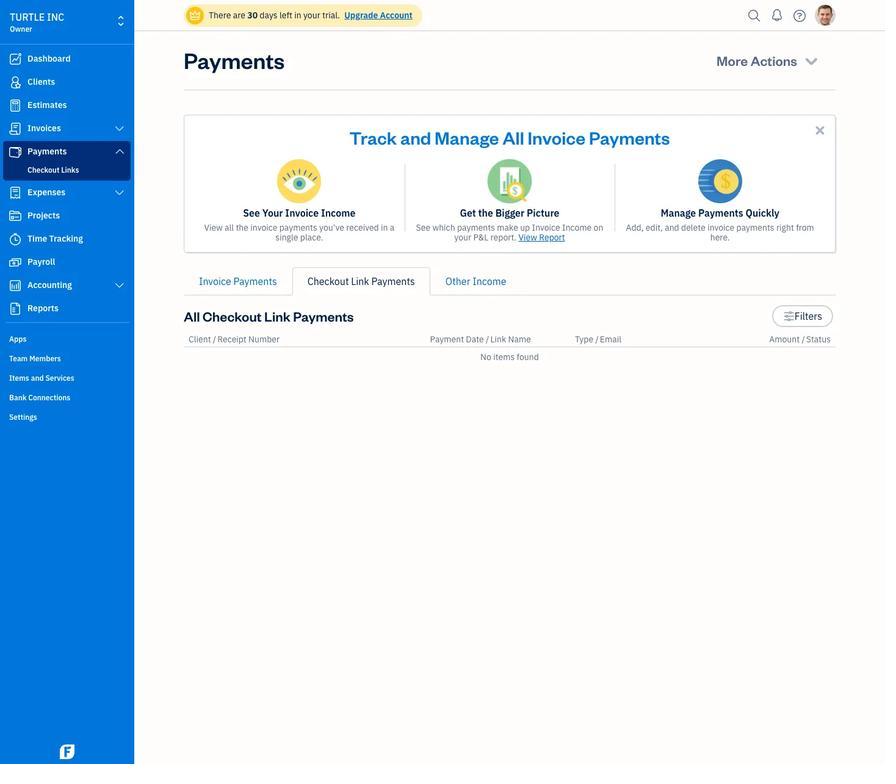 Task type: describe. For each thing, give the bounding box(es) containing it.
crown image
[[189, 9, 202, 22]]

main element
[[0, 0, 165, 765]]

here.
[[711, 232, 730, 243]]

manage inside manage payments quickly add, edit, and delete invoice payments right from here.
[[661, 207, 697, 219]]

type
[[575, 334, 594, 345]]

there are 30 days left in your trial. upgrade account
[[209, 10, 413, 21]]

other income link
[[431, 268, 522, 296]]

report
[[540, 232, 566, 243]]

settings link
[[3, 408, 131, 426]]

expense image
[[8, 187, 23, 199]]

filters
[[795, 310, 823, 323]]

quickly
[[746, 207, 780, 219]]

accounting
[[27, 280, 72, 291]]

checkout for checkout links
[[27, 166, 59, 175]]

time tracking link
[[3, 228, 131, 250]]

income inside see which payments make up invoice income on your p&l report.
[[563, 222, 592, 233]]

dashboard
[[27, 53, 71, 64]]

team members
[[9, 354, 61, 363]]

accounting link
[[3, 275, 131, 297]]

invoice inside "see your invoice income view all the invoice payments you've received in a single place."
[[286, 207, 319, 219]]

client / receipt number
[[189, 334, 280, 345]]

services
[[45, 374, 74, 383]]

get
[[460, 207, 476, 219]]

income inside other income link
[[473, 276, 507, 288]]

up
[[521, 222, 530, 233]]

/ for amount
[[802, 334, 806, 345]]

items
[[9, 374, 29, 383]]

more actions button
[[706, 46, 831, 75]]

no
[[481, 352, 492, 363]]

track and manage all invoice payments
[[350, 126, 670, 149]]

and for services
[[31, 374, 44, 383]]

payments for add,
[[737, 222, 775, 233]]

turtle inc owner
[[10, 11, 64, 34]]

view report
[[519, 232, 566, 243]]

invoice for your
[[251, 222, 278, 233]]

/ for type
[[596, 334, 599, 345]]

upgrade
[[345, 10, 378, 21]]

status
[[807, 334, 831, 345]]

time
[[27, 233, 47, 244]]

upgrade account link
[[342, 10, 413, 21]]

p&l
[[474, 232, 489, 243]]

invoices link
[[3, 118, 131, 140]]

payments inside see which payments make up invoice income on your p&l report.
[[458, 222, 495, 233]]

all
[[225, 222, 234, 233]]

your
[[263, 207, 283, 219]]

right
[[777, 222, 795, 233]]

see which payments make up invoice income on your p&l report.
[[416, 222, 604, 243]]

bank connections link
[[3, 389, 131, 407]]

more actions
[[717, 52, 798, 69]]

settings
[[9, 413, 37, 422]]

manage payments quickly image
[[699, 159, 743, 203]]

other
[[446, 276, 471, 288]]

amount / status
[[770, 334, 831, 345]]

make
[[497, 222, 519, 233]]

0 vertical spatial in
[[295, 10, 302, 21]]

tracking
[[49, 233, 83, 244]]

picture
[[527, 207, 560, 219]]

checkout links link
[[5, 163, 128, 178]]

estimate image
[[8, 100, 23, 112]]

and for manage
[[401, 126, 432, 149]]

amount button
[[770, 334, 800, 345]]

clients
[[27, 76, 55, 87]]

report image
[[8, 303, 23, 315]]

other income
[[446, 276, 507, 288]]

trial.
[[323, 10, 340, 21]]

email
[[600, 334, 622, 345]]

chevrondown image
[[804, 52, 820, 69]]

invoice inside see which payments make up invoice income on your p&l report.
[[532, 222, 561, 233]]

estimates link
[[3, 95, 131, 117]]

add,
[[626, 222, 644, 233]]

account
[[380, 10, 413, 21]]

your inside see which payments make up invoice income on your p&l report.
[[455, 232, 472, 243]]

payment image
[[8, 146, 23, 158]]

a
[[390, 222, 395, 233]]

turtle
[[10, 11, 45, 23]]

payment date button
[[430, 334, 484, 345]]

edit,
[[646, 222, 663, 233]]

get the bigger picture image
[[487, 158, 533, 205]]

invoice payments link
[[184, 268, 293, 296]]

more
[[717, 52, 749, 69]]

and inside manage payments quickly add, edit, and delete invoice payments right from here.
[[665, 222, 680, 233]]

report.
[[491, 232, 517, 243]]

team members link
[[3, 349, 131, 368]]

projects link
[[3, 205, 131, 227]]

2 vertical spatial link
[[491, 334, 507, 345]]

number
[[249, 334, 280, 345]]

chevron large down image for payments
[[114, 147, 125, 156]]

projects
[[27, 210, 60, 221]]

payments inside main element
[[27, 146, 67, 157]]

payments inside manage payments quickly add, edit, and delete invoice payments right from here.
[[699, 207, 744, 219]]

chart image
[[8, 280, 23, 292]]



Task type: vqa. For each thing, say whether or not it's contained in the screenshot.
Income's payments
yes



Task type: locate. For each thing, give the bounding box(es) containing it.
manage payments quickly add, edit, and delete invoice payments right from here.
[[626, 207, 815, 243]]

view
[[204, 222, 223, 233], [519, 232, 538, 243]]

items and services
[[9, 374, 74, 383]]

all up 'client'
[[184, 308, 200, 325]]

1 horizontal spatial and
[[401, 126, 432, 149]]

1 vertical spatial the
[[236, 222, 249, 233]]

in right left
[[295, 10, 302, 21]]

apps link
[[3, 330, 131, 348]]

single
[[276, 232, 298, 243]]

see inside "see your invoice income view all the invoice payments you've received in a single place."
[[243, 207, 260, 219]]

/ for client
[[213, 334, 216, 345]]

1 / from the left
[[213, 334, 216, 345]]

items and services link
[[3, 369, 131, 387]]

payments link
[[3, 141, 131, 163]]

0 vertical spatial all
[[503, 126, 525, 149]]

4 / from the left
[[802, 334, 806, 345]]

1 payments from the left
[[280, 222, 318, 233]]

invoice right delete on the top right of the page
[[708, 222, 735, 233]]

see left which
[[416, 222, 431, 233]]

0 vertical spatial the
[[479, 207, 494, 219]]

0 vertical spatial link
[[351, 276, 369, 288]]

1 horizontal spatial the
[[479, 207, 494, 219]]

payments
[[184, 46, 285, 75], [590, 126, 670, 149], [27, 146, 67, 157], [699, 207, 744, 219], [234, 276, 277, 288], [372, 276, 415, 288], [293, 308, 354, 325]]

amount
[[770, 334, 800, 345]]

1 vertical spatial see
[[416, 222, 431, 233]]

0 vertical spatial your
[[304, 10, 321, 21]]

1 horizontal spatial all
[[503, 126, 525, 149]]

payments
[[280, 222, 318, 233], [458, 222, 495, 233], [737, 222, 775, 233]]

see your invoice income view all the invoice payments you've received in a single place.
[[204, 207, 395, 243]]

0 horizontal spatial view
[[204, 222, 223, 233]]

see inside see which payments make up invoice income on your p&l report.
[[416, 222, 431, 233]]

date
[[466, 334, 484, 345]]

members
[[29, 354, 61, 363]]

are
[[233, 10, 246, 21]]

on
[[594, 222, 604, 233]]

0 vertical spatial and
[[401, 126, 432, 149]]

invoice for payments
[[708, 222, 735, 233]]

0 horizontal spatial all
[[184, 308, 200, 325]]

chevron large down image for accounting
[[114, 281, 125, 291]]

bank connections
[[9, 393, 70, 403]]

0 horizontal spatial manage
[[435, 126, 499, 149]]

2 vertical spatial chevron large down image
[[114, 281, 125, 291]]

your left p&l
[[455, 232, 472, 243]]

name
[[509, 334, 531, 345]]

1 horizontal spatial checkout
[[203, 308, 262, 325]]

chevron large down image
[[114, 147, 125, 156], [114, 188, 125, 198], [114, 281, 125, 291]]

no items found
[[481, 352, 539, 363]]

notifications image
[[768, 3, 787, 27]]

payments down your
[[280, 222, 318, 233]]

checkout up expenses
[[27, 166, 59, 175]]

income up you've
[[321, 207, 356, 219]]

chevron large down image down checkout links link
[[114, 188, 125, 198]]

get the bigger picture
[[460, 207, 560, 219]]

0 horizontal spatial checkout
[[27, 166, 59, 175]]

receipt
[[218, 334, 247, 345]]

see for your
[[243, 207, 260, 219]]

/ right type
[[596, 334, 599, 345]]

type / email
[[575, 334, 622, 345]]

from
[[797, 222, 815, 233]]

1 horizontal spatial see
[[416, 222, 431, 233]]

there
[[209, 10, 231, 21]]

1 vertical spatial all
[[184, 308, 200, 325]]

search image
[[745, 6, 765, 25]]

estimates
[[27, 100, 67, 111]]

income
[[321, 207, 356, 219], [563, 222, 592, 233], [473, 276, 507, 288]]

payments inside manage payments quickly add, edit, and delete invoice payments right from here.
[[737, 222, 775, 233]]

checkout down place.
[[308, 276, 349, 288]]

close image
[[814, 123, 828, 137]]

the right all
[[236, 222, 249, 233]]

3 chevron large down image from the top
[[114, 281, 125, 291]]

0 horizontal spatial and
[[31, 374, 44, 383]]

left
[[280, 10, 293, 21]]

view left all
[[204, 222, 223, 233]]

all up get the bigger picture
[[503, 126, 525, 149]]

1 horizontal spatial income
[[473, 276, 507, 288]]

and right edit,
[[665, 222, 680, 233]]

link up items at right top
[[491, 334, 507, 345]]

3 payments from the left
[[737, 222, 775, 233]]

bigger
[[496, 207, 525, 219]]

dashboard image
[[8, 53, 23, 65]]

timer image
[[8, 233, 23, 246]]

chevron large down image down chevron large down image
[[114, 147, 125, 156]]

0 horizontal spatial see
[[243, 207, 260, 219]]

link down received
[[351, 276, 369, 288]]

30
[[248, 10, 258, 21]]

2 vertical spatial and
[[31, 374, 44, 383]]

reports link
[[3, 298, 131, 320]]

payments inside "see your invoice income view all the invoice payments you've received in a single place."
[[280, 222, 318, 233]]

and right the 'track'
[[401, 126, 432, 149]]

place.
[[300, 232, 323, 243]]

expenses link
[[3, 182, 131, 204]]

and
[[401, 126, 432, 149], [665, 222, 680, 233], [31, 374, 44, 383]]

income right other
[[473, 276, 507, 288]]

0 vertical spatial see
[[243, 207, 260, 219]]

1 horizontal spatial invoice
[[708, 222, 735, 233]]

1 vertical spatial link
[[265, 308, 291, 325]]

2 chevron large down image from the top
[[114, 188, 125, 198]]

0 horizontal spatial payments
[[280, 222, 318, 233]]

3 / from the left
[[596, 334, 599, 345]]

invoices
[[27, 123, 61, 134]]

the
[[479, 207, 494, 219], [236, 222, 249, 233]]

all checkout link payments
[[184, 308, 354, 325]]

0 vertical spatial manage
[[435, 126, 499, 149]]

2 vertical spatial income
[[473, 276, 507, 288]]

/ right date
[[486, 334, 490, 345]]

apps
[[9, 335, 27, 344]]

and right items
[[31, 374, 44, 383]]

2 vertical spatial checkout
[[203, 308, 262, 325]]

in left a
[[381, 222, 388, 233]]

1 vertical spatial checkout
[[308, 276, 349, 288]]

0 horizontal spatial income
[[321, 207, 356, 219]]

and inside items and services link
[[31, 374, 44, 383]]

2 payments from the left
[[458, 222, 495, 233]]

1 horizontal spatial view
[[519, 232, 538, 243]]

2 horizontal spatial link
[[491, 334, 507, 345]]

track
[[350, 126, 397, 149]]

0 horizontal spatial in
[[295, 10, 302, 21]]

2 horizontal spatial payments
[[737, 222, 775, 233]]

/
[[213, 334, 216, 345], [486, 334, 490, 345], [596, 334, 599, 345], [802, 334, 806, 345]]

0 horizontal spatial the
[[236, 222, 249, 233]]

invoice inside manage payments quickly add, edit, and delete invoice payments right from here.
[[708, 222, 735, 233]]

days
[[260, 10, 278, 21]]

1 chevron large down image from the top
[[114, 147, 125, 156]]

in inside "see your invoice income view all the invoice payments you've received in a single place."
[[381, 222, 388, 233]]

see left your
[[243, 207, 260, 219]]

income left on
[[563, 222, 592, 233]]

project image
[[8, 210, 23, 222]]

/ left status
[[802, 334, 806, 345]]

1 horizontal spatial in
[[381, 222, 388, 233]]

connections
[[28, 393, 70, 403]]

payments down quickly
[[737, 222, 775, 233]]

2 invoice from the left
[[708, 222, 735, 233]]

expenses
[[27, 187, 66, 198]]

0 vertical spatial checkout
[[27, 166, 59, 175]]

settings image
[[784, 309, 795, 324]]

2 horizontal spatial and
[[665, 222, 680, 233]]

link up number
[[265, 308, 291, 325]]

checkout for checkout link payments
[[308, 276, 349, 288]]

the inside "see your invoice income view all the invoice payments you've received in a single place."
[[236, 222, 249, 233]]

checkout up receipt
[[203, 308, 262, 325]]

freshbooks image
[[57, 745, 77, 760]]

see
[[243, 207, 260, 219], [416, 222, 431, 233]]

1 horizontal spatial manage
[[661, 207, 697, 219]]

invoice inside "see your invoice income view all the invoice payments you've received in a single place."
[[251, 222, 278, 233]]

inc
[[47, 11, 64, 23]]

invoice payments
[[199, 276, 277, 288]]

the right the get
[[479, 207, 494, 219]]

1 vertical spatial your
[[455, 232, 472, 243]]

1 invoice from the left
[[251, 222, 278, 233]]

invoice image
[[8, 123, 23, 135]]

found
[[517, 352, 539, 363]]

2 horizontal spatial income
[[563, 222, 592, 233]]

clients link
[[3, 71, 131, 93]]

chevron large down image up reports link
[[114, 281, 125, 291]]

chevron large down image for expenses
[[114, 188, 125, 198]]

payment
[[430, 334, 464, 345]]

1 vertical spatial in
[[381, 222, 388, 233]]

1 horizontal spatial payments
[[458, 222, 495, 233]]

1 vertical spatial chevron large down image
[[114, 188, 125, 198]]

invoice
[[528, 126, 586, 149], [286, 207, 319, 219], [532, 222, 561, 233], [199, 276, 231, 288]]

which
[[433, 222, 456, 233]]

payments for income
[[280, 222, 318, 233]]

2 / from the left
[[486, 334, 490, 345]]

filters button
[[773, 305, 834, 327]]

checkout inside main element
[[27, 166, 59, 175]]

1 vertical spatial manage
[[661, 207, 697, 219]]

chevron large down image
[[114, 124, 125, 134]]

invoice down your
[[251, 222, 278, 233]]

payroll
[[27, 257, 55, 268]]

client image
[[8, 76, 23, 89]]

/ right 'client'
[[213, 334, 216, 345]]

go to help image
[[791, 6, 810, 25]]

1 horizontal spatial your
[[455, 232, 472, 243]]

chevron large down image inside expenses link
[[114, 188, 125, 198]]

0 vertical spatial chevron large down image
[[114, 147, 125, 156]]

2 horizontal spatial checkout
[[308, 276, 349, 288]]

income inside "see your invoice income view all the invoice payments you've received in a single place."
[[321, 207, 356, 219]]

checkout links
[[27, 166, 79, 175]]

received
[[347, 222, 379, 233]]

payments down the get
[[458, 222, 495, 233]]

0 vertical spatial income
[[321, 207, 356, 219]]

time tracking
[[27, 233, 83, 244]]

0 horizontal spatial invoice
[[251, 222, 278, 233]]

links
[[61, 166, 79, 175]]

link
[[351, 276, 369, 288], [265, 308, 291, 325], [491, 334, 507, 345]]

client
[[189, 334, 211, 345]]

money image
[[8, 257, 23, 269]]

dashboard link
[[3, 48, 131, 70]]

see your invoice income image
[[278, 159, 322, 203]]

view right make
[[519, 232, 538, 243]]

your left "trial."
[[304, 10, 321, 21]]

delete
[[682, 222, 706, 233]]

items
[[494, 352, 515, 363]]

owner
[[10, 24, 32, 34]]

1 horizontal spatial link
[[351, 276, 369, 288]]

1 vertical spatial income
[[563, 222, 592, 233]]

1 vertical spatial and
[[665, 222, 680, 233]]

view inside "see your invoice income view all the invoice payments you've received in a single place."
[[204, 222, 223, 233]]

see for which
[[416, 222, 431, 233]]

0 horizontal spatial link
[[265, 308, 291, 325]]

0 horizontal spatial your
[[304, 10, 321, 21]]

payment date / link name
[[430, 334, 531, 345]]

bank
[[9, 393, 27, 403]]



